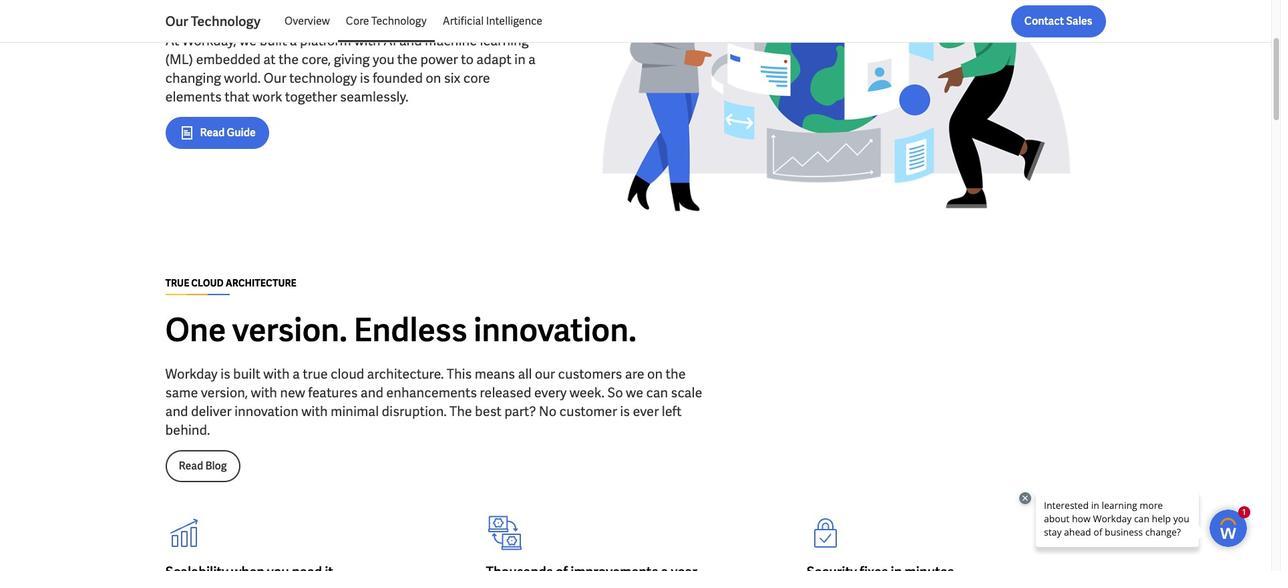 Task type: describe. For each thing, give the bounding box(es) containing it.
architecture.
[[367, 365, 444, 383]]

guide
[[227, 126, 256, 140]]

technology
[[289, 69, 357, 87]]

read guide
[[200, 126, 256, 140]]

customers
[[558, 365, 622, 383]]

customer
[[559, 403, 617, 420]]

our
[[535, 365, 555, 383]]

left
[[662, 403, 682, 420]]

artificial intelligence link
[[435, 5, 551, 37]]

means
[[475, 365, 515, 383]]

0 horizontal spatial the
[[279, 51, 299, 68]]

2 horizontal spatial is
[[620, 403, 630, 420]]

this
[[447, 365, 472, 383]]

0 horizontal spatial is
[[220, 365, 230, 383]]

a for embedded
[[290, 32, 297, 49]]

the inside "workday is built with a true cloud architecture. this means all our customers are on the same version, with new features and enhancements released every week. so we can scale and deliver innovation with minimal disruption. the best part? no customer is ever left behind."
[[666, 365, 686, 383]]

in
[[514, 51, 526, 68]]

read blog link
[[165, 450, 240, 482]]

seamlessly.
[[340, 88, 409, 106]]

contact
[[1025, 14, 1064, 28]]

we inside at workday, we built a platform with ai and machine learning (ml) embedded at the core, giving you the power to adapt in a changing world. our technology is founded on six core elements that work together seamlessly.
[[239, 32, 257, 49]]

week.
[[570, 384, 605, 401]]

core technology link
[[338, 5, 435, 37]]

together
[[285, 88, 337, 106]]

read for read blog
[[179, 459, 203, 473]]

sales
[[1066, 14, 1093, 28]]

version.
[[232, 309, 347, 350]]

menu containing overview
[[277, 5, 551, 37]]

at workday, we built a platform with ai and machine learning (ml) embedded at the core, giving you the power to adapt in a changing world. our technology is founded on six core elements that work together seamlessly.
[[165, 32, 536, 106]]

read for read guide
[[200, 126, 225, 140]]

1 horizontal spatial and
[[361, 384, 383, 401]]

core,
[[302, 51, 331, 68]]

with up innovation
[[251, 384, 277, 401]]

with down features
[[301, 403, 328, 420]]

technology for core technology
[[371, 14, 427, 28]]

we inside "workday is built with a true cloud architecture. this means all our customers are on the same version, with new features and enhancements released every week. so we can scale and deliver innovation with minimal disruption. the best part? no customer is ever left behind."
[[626, 384, 643, 401]]

machine
[[425, 32, 477, 49]]

core technology
[[346, 14, 427, 28]]

artificial
[[443, 14, 484, 28]]

you
[[373, 51, 395, 68]]

ever
[[633, 403, 659, 420]]

giving
[[334, 51, 370, 68]]

innovation.
[[474, 309, 637, 350]]

cloud
[[331, 365, 364, 383]]

core
[[463, 69, 490, 87]]

0 vertical spatial our
[[165, 13, 188, 30]]

so
[[607, 384, 623, 401]]

work
[[252, 88, 282, 106]]

best
[[475, 403, 502, 420]]

true
[[165, 277, 189, 289]]

features
[[308, 384, 358, 401]]

adapt
[[477, 51, 512, 68]]

(ml)
[[165, 51, 193, 68]]

read guide link
[[165, 117, 269, 149]]

scale
[[671, 384, 702, 401]]

minimal
[[331, 403, 379, 420]]

embedded
[[196, 51, 261, 68]]



Task type: vqa. For each thing, say whether or not it's contained in the screenshot.
the left Demos
no



Task type: locate. For each thing, give the bounding box(es) containing it.
behind.
[[165, 421, 210, 439]]

1 vertical spatial and
[[361, 384, 383, 401]]

one
[[165, 309, 226, 350]]

1 vertical spatial a
[[528, 51, 536, 68]]

is
[[360, 69, 370, 87], [220, 365, 230, 383], [620, 403, 630, 420]]

1 horizontal spatial the
[[397, 51, 418, 68]]

contact sales link
[[1011, 5, 1106, 37]]

on inside at workday, we built a platform with ai and machine learning (ml) embedded at the core, giving you the power to adapt in a changing world. our technology is founded on six core elements that work together seamlessly.
[[426, 69, 441, 87]]

is up seamlessly.
[[360, 69, 370, 87]]

list
[[277, 5, 1106, 37]]

and down same
[[165, 403, 188, 420]]

workday is built with a true cloud architecture. this means all our customers are on the same version, with new features and enhancements released every week. so we can scale and deliver innovation with minimal disruption. the best part? no customer is ever left behind.
[[165, 365, 702, 439]]

our
[[165, 13, 188, 30], [264, 69, 286, 87]]

platform
[[300, 32, 351, 49]]

true
[[303, 365, 328, 383]]

with up new
[[263, 365, 290, 383]]

the up scale
[[666, 365, 686, 383]]

on left six
[[426, 69, 441, 87]]

and inside at workday, we built a platform with ai and machine learning (ml) embedded at the core, giving you the power to adapt in a changing world. our technology is founded on six core elements that work together seamlessly.
[[399, 32, 422, 49]]

on up can
[[647, 365, 663, 383]]

power
[[420, 51, 458, 68]]

cloud
[[191, 277, 224, 289]]

0 vertical spatial a
[[290, 32, 297, 49]]

1 horizontal spatial on
[[647, 365, 663, 383]]

is up the version,
[[220, 365, 230, 383]]

1 vertical spatial we
[[626, 384, 643, 401]]

1 vertical spatial on
[[647, 365, 663, 383]]

read left 'blog'
[[179, 459, 203, 473]]

0 horizontal spatial on
[[426, 69, 441, 87]]

and right ai
[[399, 32, 422, 49]]

technology up workday,
[[191, 13, 261, 30]]

every
[[534, 384, 567, 401]]

0 vertical spatial is
[[360, 69, 370, 87]]

built up the version,
[[233, 365, 261, 383]]

is left ever
[[620, 403, 630, 420]]

overview link
[[277, 5, 338, 37]]

1 horizontal spatial our
[[264, 69, 286, 87]]

to
[[461, 51, 474, 68]]

workday,
[[182, 32, 236, 49]]

1 vertical spatial is
[[220, 365, 230, 383]]

our down at
[[264, 69, 286, 87]]

a right 'in'
[[528, 51, 536, 68]]

a down overview
[[290, 32, 297, 49]]

list containing overview
[[277, 5, 1106, 37]]

our up at
[[165, 13, 188, 30]]

2 vertical spatial and
[[165, 403, 188, 420]]

can
[[646, 384, 668, 401]]

innovation
[[234, 403, 299, 420]]

0 horizontal spatial our
[[165, 13, 188, 30]]

technology up ai
[[371, 14, 427, 28]]

released
[[480, 384, 531, 401]]

a inside "workday is built with a true cloud architecture. this means all our customers are on the same version, with new features and enhancements released every week. so we can scale and deliver innovation with minimal disruption. the best part? no customer is ever left behind."
[[293, 365, 300, 383]]

1 horizontal spatial is
[[360, 69, 370, 87]]

ai
[[383, 32, 396, 49]]

at
[[263, 51, 276, 68]]

technology
[[191, 13, 261, 30], [371, 14, 427, 28]]

same
[[165, 384, 198, 401]]

1 horizontal spatial we
[[626, 384, 643, 401]]

with inside at workday, we built a platform with ai and machine learning (ml) embedded at the core, giving you the power to adapt in a changing world. our technology is founded on six core elements that work together seamlessly.
[[354, 32, 381, 49]]

contact sales
[[1025, 14, 1093, 28]]

read left guide
[[200, 126, 225, 140]]

disruption.
[[382, 403, 447, 420]]

0 horizontal spatial technology
[[191, 13, 261, 30]]

elements
[[165, 88, 222, 106]]

six
[[444, 69, 461, 87]]

2 vertical spatial is
[[620, 403, 630, 420]]

0 vertical spatial built
[[260, 32, 287, 49]]

1 vertical spatial our
[[264, 69, 286, 87]]

part?
[[504, 403, 536, 420]]

our technology link
[[165, 12, 277, 31]]

a for customers
[[293, 365, 300, 383]]

on
[[426, 69, 441, 87], [647, 365, 663, 383]]

built inside at workday, we built a platform with ai and machine learning (ml) embedded at the core, giving you the power to adapt in a changing world. our technology is founded on six core elements that work together seamlessly.
[[260, 32, 287, 49]]

our technology
[[165, 13, 261, 30]]

that
[[225, 88, 250, 106]]

1 horizontal spatial technology
[[371, 14, 427, 28]]

our inside at workday, we built a platform with ai and machine learning (ml) embedded at the core, giving you the power to adapt in a changing world. our technology is founded on six core elements that work together seamlessly.
[[264, 69, 286, 87]]

the right at
[[279, 51, 299, 68]]

endless
[[354, 309, 467, 350]]

one version. endless innovation.
[[165, 309, 637, 350]]

new
[[280, 384, 305, 401]]

blog
[[205, 459, 227, 473]]

and up minimal
[[361, 384, 383, 401]]

2 vertical spatial a
[[293, 365, 300, 383]]

built inside "workday is built with a true cloud architecture. this means all our customers are on the same version, with new features and enhancements released every week. so we can scale and deliver innovation with minimal disruption. the best part? no customer is ever left behind."
[[233, 365, 261, 383]]

decorative image
[[566, 0, 1106, 255]]

0 vertical spatial and
[[399, 32, 422, 49]]

workday
[[165, 365, 218, 383]]

0 horizontal spatial we
[[239, 32, 257, 49]]

a
[[290, 32, 297, 49], [528, 51, 536, 68], [293, 365, 300, 383]]

on inside "workday is built with a true cloud architecture. this means all our customers are on the same version, with new features and enhancements released every week. so we can scale and deliver innovation with minimal disruption. the best part? no customer is ever left behind."
[[647, 365, 663, 383]]

read blog
[[179, 459, 227, 473]]

technology inside menu
[[371, 14, 427, 28]]

built up at
[[260, 32, 287, 49]]

architecture
[[226, 277, 297, 289]]

the up founded
[[397, 51, 418, 68]]

intelligence
[[486, 14, 543, 28]]

1 vertical spatial built
[[233, 365, 261, 383]]

0 horizontal spatial and
[[165, 403, 188, 420]]

0 vertical spatial we
[[239, 32, 257, 49]]

changing
[[165, 69, 221, 87]]

read
[[200, 126, 225, 140], [179, 459, 203, 473]]

technology for our technology
[[191, 13, 261, 30]]

deliver
[[191, 403, 232, 420]]

a left 'true'
[[293, 365, 300, 383]]

2 horizontal spatial the
[[666, 365, 686, 383]]

we
[[239, 32, 257, 49], [626, 384, 643, 401]]

true cloud architecture
[[165, 277, 297, 289]]

with
[[354, 32, 381, 49], [263, 365, 290, 383], [251, 384, 277, 401], [301, 403, 328, 420]]

are
[[625, 365, 644, 383]]

the
[[279, 51, 299, 68], [397, 51, 418, 68], [666, 365, 686, 383]]

founded
[[373, 69, 423, 87]]

all
[[518, 365, 532, 383]]

is inside at workday, we built a platform with ai and machine learning (ml) embedded at the core, giving you the power to adapt in a changing world. our technology is founded on six core elements that work together seamlessly.
[[360, 69, 370, 87]]

we up the embedded
[[239, 32, 257, 49]]

enhancements
[[386, 384, 477, 401]]

version,
[[201, 384, 248, 401]]

core
[[346, 14, 369, 28]]

0 vertical spatial read
[[200, 126, 225, 140]]

menu
[[277, 5, 551, 37]]

1 vertical spatial read
[[179, 459, 203, 473]]

learning
[[480, 32, 529, 49]]

2 horizontal spatial and
[[399, 32, 422, 49]]

0 vertical spatial on
[[426, 69, 441, 87]]

artificial intelligence
[[443, 14, 543, 28]]

overview
[[285, 14, 330, 28]]

at
[[165, 32, 179, 49]]

the
[[450, 403, 472, 420]]

with down "core"
[[354, 32, 381, 49]]

we down the are
[[626, 384, 643, 401]]

world.
[[224, 69, 261, 87]]

built
[[260, 32, 287, 49], [233, 365, 261, 383]]

no
[[539, 403, 557, 420]]

and
[[399, 32, 422, 49], [361, 384, 383, 401], [165, 403, 188, 420]]



